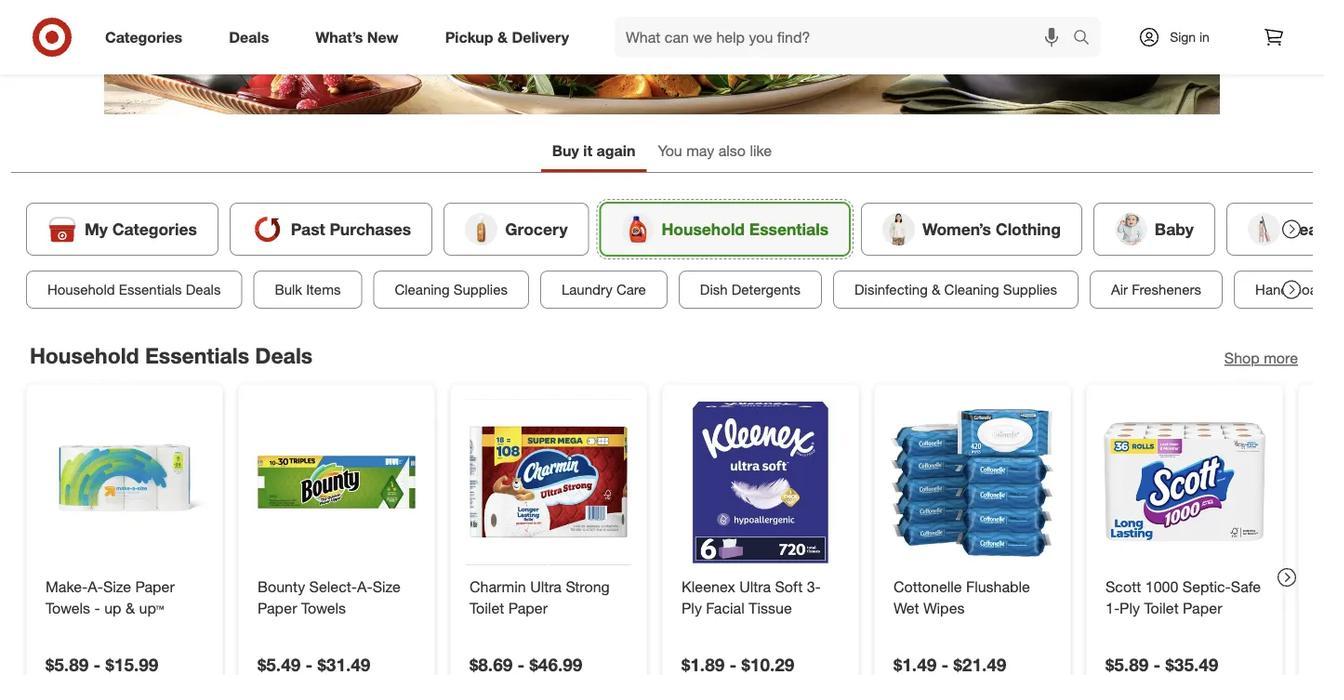 Task type: vqa. For each thing, say whether or not it's contained in the screenshot.
rightmost Day
no



Task type: describe. For each thing, give the bounding box(es) containing it.
categories inside "button"
[[112, 219, 197, 239]]

my categories button
[[26, 203, 218, 256]]

supplies inside button
[[1003, 281, 1057, 298]]

ply inside scott 1000 septic-safe 1-ply toilet paper
[[1120, 599, 1140, 617]]

grocery
[[505, 219, 568, 239]]

you may also like link
[[647, 133, 783, 172]]

ultra for charmin
[[530, 578, 562, 596]]

ply inside kleenex ultra soft 3- ply facial tissue
[[682, 599, 702, 617]]

scott 1000 septic-safe 1-ply toilet paper
[[1106, 578, 1261, 617]]

sign in
[[1170, 29, 1210, 45]]

dish
[[700, 281, 728, 298]]

bounty select-a-size paper towels
[[258, 578, 401, 617]]

it
[[583, 142, 592, 160]]

household essentials deals button
[[26, 270, 242, 309]]

toilet inside charmin ultra strong toilet paper
[[470, 599, 504, 617]]

kleenex ultra soft 3- ply facial tissue link
[[682, 576, 840, 619]]

size inside bounty select-a-size paper towels
[[373, 578, 401, 596]]

wipes
[[923, 599, 965, 617]]

laundry care button
[[540, 270, 667, 309]]

kleenex ultra soft 3- ply facial tissue
[[682, 578, 821, 617]]

shop
[[1224, 349, 1260, 367]]

clothing
[[996, 219, 1061, 239]]

shop more button
[[1224, 348, 1298, 369]]

towels inside make-a-size paper towels - up & up™
[[46, 599, 90, 617]]

search
[[1065, 30, 1109, 48]]

& for cleaning
[[932, 281, 940, 298]]

0 vertical spatial essentials
[[749, 219, 829, 239]]

2 vertical spatial deals
[[255, 342, 313, 368]]

bounty select-a-size paper towels link
[[258, 576, 416, 619]]

hand soap
[[1255, 281, 1324, 298]]

care
[[616, 281, 646, 298]]

2 vertical spatial household
[[30, 342, 139, 368]]

delivery
[[512, 28, 569, 46]]

my
[[85, 219, 108, 239]]

disinfecting
[[855, 281, 928, 298]]

items
[[306, 281, 341, 298]]

you
[[658, 142, 682, 160]]

may
[[686, 142, 714, 160]]

paper inside scott 1000 septic-safe 1-ply toilet paper
[[1183, 599, 1222, 617]]

you may also like
[[658, 142, 772, 160]]

1 vertical spatial household essentials deals
[[30, 342, 313, 368]]

more
[[1264, 349, 1298, 367]]

0 vertical spatial categories
[[105, 28, 182, 46]]

cleaning inside button
[[395, 281, 450, 298]]

scott 1000 septic-safe 1-ply toilet paper link
[[1106, 576, 1264, 619]]

hand
[[1255, 281, 1289, 298]]

deals link
[[213, 17, 292, 58]]

baby
[[1155, 219, 1194, 239]]

deals inside deals link
[[229, 28, 269, 46]]

paper inside bounty select-a-size paper towels
[[258, 599, 297, 617]]

safe
[[1231, 578, 1261, 596]]

soft
[[775, 578, 803, 596]]

facial
[[706, 599, 745, 617]]

scott
[[1106, 578, 1141, 596]]

buy it again
[[552, 142, 636, 160]]

also
[[719, 142, 746, 160]]

air fresheners button
[[1090, 270, 1223, 309]]

household essentials button
[[600, 203, 850, 256]]

household essentials
[[662, 219, 829, 239]]

cottonelle flushable wet wipes
[[894, 578, 1030, 617]]

cottonelle flushable wet wipes link
[[894, 576, 1052, 619]]

paper inside make-a-size paper towels - up & up™
[[135, 578, 175, 596]]

my categories
[[85, 219, 197, 239]]

air
[[1111, 281, 1128, 298]]

up
[[104, 599, 121, 617]]

baby button
[[1093, 203, 1215, 256]]

air fresheners
[[1111, 281, 1201, 298]]

in
[[1199, 29, 1210, 45]]

sign in link
[[1122, 17, 1239, 58]]

sign
[[1170, 29, 1196, 45]]

up™
[[139, 599, 164, 617]]

supplies inside button
[[453, 281, 508, 298]]

paper inside charmin ultra strong toilet paper
[[508, 599, 548, 617]]

past purchases button
[[230, 203, 433, 256]]

dish detergents button
[[679, 270, 822, 309]]

new
[[367, 28, 399, 46]]

shop more
[[1224, 349, 1298, 367]]

bulk items
[[275, 281, 341, 298]]

women's
[[922, 219, 991, 239]]

beau button
[[1226, 203, 1324, 256]]

wet
[[894, 599, 919, 617]]

bounty
[[258, 578, 305, 596]]

select-
[[309, 578, 357, 596]]

charmin ultra strong toilet paper
[[470, 578, 610, 617]]

make-a-size paper towels - up & up™
[[46, 578, 175, 617]]

pickup
[[445, 28, 493, 46]]



Task type: locate. For each thing, give the bounding box(es) containing it.
towels down select-
[[301, 599, 346, 617]]

household up "dish"
[[662, 219, 745, 239]]

again
[[597, 142, 636, 160]]

0 horizontal spatial towels
[[46, 599, 90, 617]]

1000
[[1145, 578, 1178, 596]]

2 a- from the left
[[357, 578, 373, 596]]

supplies down "clothing"
[[1003, 281, 1057, 298]]

deals left bulk at the top of page
[[186, 281, 221, 298]]

charmin ultra strong toilet paper image
[[466, 399, 631, 565], [466, 399, 631, 565]]

1 horizontal spatial size
[[373, 578, 401, 596]]

&
[[497, 28, 508, 46], [932, 281, 940, 298], [126, 599, 135, 617]]

1 vertical spatial &
[[932, 281, 940, 298]]

strong
[[566, 578, 610, 596]]

make-a-size paper towels - up & up™ link
[[46, 576, 204, 619]]

what's
[[315, 28, 363, 46]]

a- up '-'
[[88, 578, 103, 596]]

household essentials deals inside button
[[47, 281, 221, 298]]

ultra up the tissue
[[739, 578, 771, 596]]

toilet inside scott 1000 septic-safe 1-ply toilet paper
[[1144, 599, 1179, 617]]

1 vertical spatial essentials
[[119, 281, 182, 298]]

purchases
[[330, 219, 411, 239]]

paper down bounty
[[258, 599, 297, 617]]

charmin ultra strong toilet paper link
[[470, 576, 628, 619]]

towels
[[46, 599, 90, 617], [301, 599, 346, 617]]

pickup & delivery link
[[429, 17, 592, 58]]

2 towels from the left
[[301, 599, 346, 617]]

1 size from the left
[[103, 578, 131, 596]]

2 size from the left
[[373, 578, 401, 596]]

pickup & delivery
[[445, 28, 569, 46]]

household essentials deals down household essentials deals button on the top left of the page
[[30, 342, 313, 368]]

1 horizontal spatial ultra
[[739, 578, 771, 596]]

cleaning down women's clothing button
[[944, 281, 999, 298]]

detergents
[[732, 281, 801, 298]]

cottonelle flushable wet wipes image
[[890, 399, 1055, 565], [890, 399, 1055, 565]]

2 vertical spatial essentials
[[145, 342, 249, 368]]

buy it again link
[[541, 133, 647, 172]]

disinfecting & cleaning supplies button
[[833, 270, 1079, 309]]

toilet down charmin on the bottom of page
[[470, 599, 504, 617]]

kleenex
[[682, 578, 735, 596]]

2 supplies from the left
[[1003, 281, 1057, 298]]

ultra
[[530, 578, 562, 596], [739, 578, 771, 596]]

2 ply from the left
[[1120, 599, 1140, 617]]

dish up for less image
[[104, 0, 1220, 115]]

a- inside bounty select-a-size paper towels
[[357, 578, 373, 596]]

household
[[662, 219, 745, 239], [47, 281, 115, 298], [30, 342, 139, 368]]

paper down 'septic-'
[[1183, 599, 1222, 617]]

2 vertical spatial &
[[126, 599, 135, 617]]

0 vertical spatial &
[[497, 28, 508, 46]]

1 ultra from the left
[[530, 578, 562, 596]]

1-
[[1106, 599, 1120, 617]]

1 vertical spatial deals
[[186, 281, 221, 298]]

0 horizontal spatial &
[[126, 599, 135, 617]]

ultra for kleenex
[[739, 578, 771, 596]]

what's new link
[[300, 17, 422, 58]]

cleaning supplies
[[395, 281, 508, 298]]

deals left what's
[[229, 28, 269, 46]]

toilet
[[470, 599, 504, 617], [1144, 599, 1179, 617]]

search button
[[1065, 17, 1109, 61]]

deals down bulk at the top of page
[[255, 342, 313, 368]]

women's clothing button
[[861, 203, 1082, 256]]

disinfecting & cleaning supplies
[[855, 281, 1057, 298]]

essentials down the my categories
[[119, 281, 182, 298]]

1 toilet from the left
[[470, 599, 504, 617]]

essentials
[[749, 219, 829, 239], [119, 281, 182, 298], [145, 342, 249, 368]]

a- inside make-a-size paper towels - up & up™
[[88, 578, 103, 596]]

flushable
[[966, 578, 1030, 596]]

1 horizontal spatial toilet
[[1144, 599, 1179, 617]]

make-a-size paper towels - up & up™ image
[[42, 399, 207, 565], [42, 399, 207, 565]]

like
[[750, 142, 772, 160]]

1 horizontal spatial cleaning
[[944, 281, 999, 298]]

1 supplies from the left
[[453, 281, 508, 298]]

1 horizontal spatial ply
[[1120, 599, 1140, 617]]

1 vertical spatial household
[[47, 281, 115, 298]]

ply
[[682, 599, 702, 617], [1120, 599, 1140, 617]]

laundry
[[562, 281, 613, 298]]

supplies down grocery button
[[453, 281, 508, 298]]

2 horizontal spatial &
[[932, 281, 940, 298]]

1 horizontal spatial &
[[497, 28, 508, 46]]

past
[[291, 219, 325, 239]]

bulk items button
[[253, 270, 362, 309]]

1 horizontal spatial towels
[[301, 599, 346, 617]]

size right select-
[[373, 578, 401, 596]]

paper down charmin on the bottom of page
[[508, 599, 548, 617]]

a- right bounty
[[357, 578, 373, 596]]

cleaning inside button
[[944, 281, 999, 298]]

dish detergents
[[700, 281, 801, 298]]

cleaning
[[395, 281, 450, 298], [944, 281, 999, 298]]

1 horizontal spatial a-
[[357, 578, 373, 596]]

grocery button
[[444, 203, 589, 256]]

1 ply from the left
[[682, 599, 702, 617]]

size inside make-a-size paper towels - up & up™
[[103, 578, 131, 596]]

ultra inside charmin ultra strong toilet paper
[[530, 578, 562, 596]]

0 horizontal spatial size
[[103, 578, 131, 596]]

bounty select-a-size paper towels image
[[254, 399, 419, 565], [254, 399, 419, 565]]

tissue
[[749, 599, 792, 617]]

fresheners
[[1132, 281, 1201, 298]]

0 vertical spatial deals
[[229, 28, 269, 46]]

1 a- from the left
[[88, 578, 103, 596]]

1 cleaning from the left
[[395, 281, 450, 298]]

2 toilet from the left
[[1144, 599, 1179, 617]]

scott 1000 septic-safe 1-ply toilet paper image
[[1102, 399, 1267, 565], [1102, 399, 1267, 565]]

0 horizontal spatial toilet
[[470, 599, 504, 617]]

1 vertical spatial categories
[[112, 219, 197, 239]]

& for delivery
[[497, 28, 508, 46]]

toilet down 1000
[[1144, 599, 1179, 617]]

women's clothing
[[922, 219, 1061, 239]]

household essentials deals down the my categories
[[47, 281, 221, 298]]

1 horizontal spatial supplies
[[1003, 281, 1057, 298]]

laundry care
[[562, 281, 646, 298]]

bulk
[[275, 281, 302, 298]]

& inside button
[[932, 281, 940, 298]]

towels down make-
[[46, 599, 90, 617]]

0 vertical spatial household essentials deals
[[47, 281, 221, 298]]

a-
[[88, 578, 103, 596], [357, 578, 373, 596]]

buy
[[552, 142, 579, 160]]

categories link
[[89, 17, 206, 58]]

towels inside bounty select-a-size paper towels
[[301, 599, 346, 617]]

paper
[[135, 578, 175, 596], [258, 599, 297, 617], [508, 599, 548, 617], [1183, 599, 1222, 617]]

& inside make-a-size paper towels - up & up™
[[126, 599, 135, 617]]

0 horizontal spatial supplies
[[453, 281, 508, 298]]

cleaning supplies button
[[373, 270, 529, 309]]

hand soap button
[[1234, 270, 1324, 309]]

ply down scott
[[1120, 599, 1140, 617]]

paper up up™
[[135, 578, 175, 596]]

charmin
[[470, 578, 526, 596]]

0 horizontal spatial ply
[[682, 599, 702, 617]]

cleaning down purchases
[[395, 281, 450, 298]]

0 horizontal spatial cleaning
[[395, 281, 450, 298]]

household down my
[[47, 281, 115, 298]]

septic-
[[1183, 578, 1231, 596]]

essentials down household essentials deals button on the top left of the page
[[145, 342, 249, 368]]

beau
[[1288, 219, 1324, 239]]

1 towels from the left
[[46, 599, 90, 617]]

household down household essentials deals button on the top left of the page
[[30, 342, 139, 368]]

0 horizontal spatial ultra
[[530, 578, 562, 596]]

0 horizontal spatial a-
[[88, 578, 103, 596]]

3-
[[807, 578, 821, 596]]

-
[[94, 599, 100, 617]]

essentials up detergents
[[749, 219, 829, 239]]

deals inside household essentials deals button
[[186, 281, 221, 298]]

what's new
[[315, 28, 399, 46]]

2 cleaning from the left
[[944, 281, 999, 298]]

0 vertical spatial household
[[662, 219, 745, 239]]

2 ultra from the left
[[739, 578, 771, 596]]

ultra left strong
[[530, 578, 562, 596]]

size
[[103, 578, 131, 596], [373, 578, 401, 596]]

ultra inside kleenex ultra soft 3- ply facial tissue
[[739, 578, 771, 596]]

& right the up
[[126, 599, 135, 617]]

ply down kleenex
[[682, 599, 702, 617]]

What can we help you find? suggestions appear below search field
[[615, 17, 1078, 58]]

size up the up
[[103, 578, 131, 596]]

past purchases
[[291, 219, 411, 239]]

& right disinfecting
[[932, 281, 940, 298]]

supplies
[[453, 281, 508, 298], [1003, 281, 1057, 298]]

kleenex ultra soft 3-ply facial tissue image
[[678, 399, 843, 565], [678, 399, 843, 565]]

& right pickup
[[497, 28, 508, 46]]



